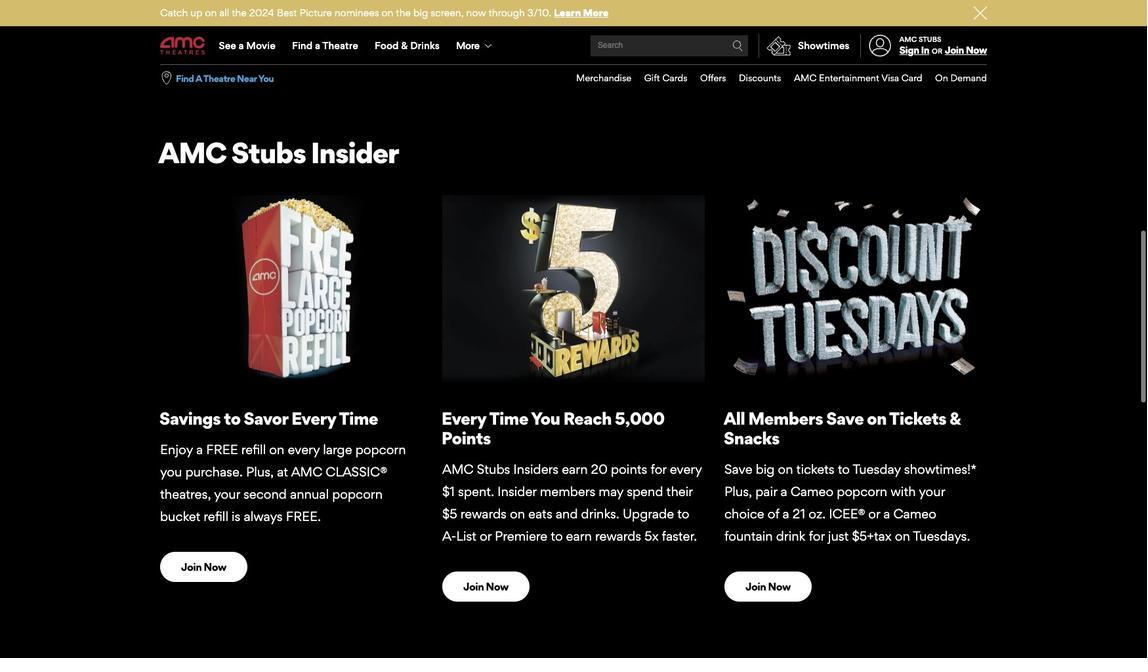 Task type: describe. For each thing, give the bounding box(es) containing it.
save big on tickets to tuesday showtimes!* plus, pair a cameo popcorn with your choice of a 21 oz. icee® or a cameo fountain drink for just $5+tax on tuesdays.
[[724, 462, 976, 545]]

or inside save big on tickets to tuesday showtimes!* plus, pair a cameo popcorn with your choice of a 21 oz. icee® or a cameo fountain drink for just $5+tax on tuesdays.
[[868, 507, 880, 522]]

list
[[456, 529, 476, 545]]

menu containing merchandise
[[563, 65, 987, 92]]

big inside save big on tickets to tuesday showtimes!* plus, pair a cameo popcorn with your choice of a 21 oz. icee® or a cameo fountain drink for just $5+tax on tuesdays.
[[756, 462, 775, 478]]

always
[[244, 509, 283, 525]]

free.
[[286, 509, 321, 525]]

amc entertainment visa card
[[794, 72, 922, 83]]

join for all members save on tickets & snacks
[[745, 580, 766, 594]]

sign in button
[[899, 44, 929, 57]]

insider inside amc stubs insiders earn 20 points for every $1 spent. insider members may spend their $5 rewards on eats and drinks. upgrade to a-list or premiere to earn rewards 5x faster.
[[497, 484, 537, 500]]

5x
[[645, 529, 659, 545]]

amc entertainment visa card link
[[781, 65, 922, 92]]

merchandise link
[[563, 65, 631, 92]]

learn more link
[[554, 7, 609, 19]]

amc stubs insiders earn 20 points for every $1 spent. insider members may spend their $5 rewards on eats and drinks. upgrade to a-list or premiere to earn rewards 5x faster.
[[442, 462, 702, 545]]

1 vertical spatial refill
[[204, 509, 228, 525]]

gift cards
[[644, 72, 687, 83]]

is
[[232, 509, 240, 525]]

amc for amc stubs sign in or join now
[[899, 35, 917, 44]]

purchase.
[[185, 465, 243, 480]]

savings
[[159, 408, 221, 429]]

user profile image
[[862, 35, 898, 57]]

search the AMC website text field
[[596, 41, 732, 51]]

pair
[[755, 484, 777, 500]]

0 vertical spatial cameo
[[791, 484, 834, 500]]

stubs for insider
[[231, 135, 306, 170]]

best
[[277, 7, 297, 19]]

theatre for a
[[322, 39, 358, 52]]

0 vertical spatial more
[[583, 7, 609, 19]]

a
[[196, 73, 202, 84]]

join now for all members save on tickets & snacks
[[745, 580, 791, 594]]

points
[[442, 428, 491, 449]]

on inside enjoy a free refill on every large popcorn you purchase. plus, at amc classic® theatres, your second annual popcorn bucket refill is always free.
[[269, 442, 284, 458]]

upgrade
[[623, 507, 674, 522]]

showtimes
[[798, 39, 850, 52]]

join now link for every time you reach 5,000 points
[[442, 572, 529, 602]]

join now link for all members save on tickets & snacks
[[724, 572, 812, 602]]

0 vertical spatial big
[[413, 7, 428, 19]]

plus, inside enjoy a free refill on every large popcorn you purchase. plus, at amc classic® theatres, your second annual popcorn bucket refill is always free.
[[246, 465, 274, 480]]

you inside the find a theatre near you button
[[258, 73, 274, 84]]

1 vertical spatial earn
[[566, 529, 592, 545]]

0 horizontal spatial rewards
[[461, 507, 507, 522]]

join now for savings to savor every time
[[181, 561, 226, 574]]

premiere
[[495, 529, 547, 545]]

savings to savor every time
[[159, 408, 378, 429]]

every inside every time you reach 5,000 points
[[442, 408, 486, 429]]

may
[[599, 484, 624, 500]]

up
[[190, 7, 202, 19]]

join inside amc stubs sign in or join now
[[945, 44, 964, 57]]

nominees
[[334, 7, 379, 19]]

0 vertical spatial &
[[401, 39, 408, 52]]

now for every time you reach 5,000 points
[[486, 580, 508, 594]]

free large popcorn refill image
[[160, 195, 423, 382]]

see a movie
[[219, 39, 275, 52]]

discounts
[[739, 72, 781, 83]]

join now button
[[945, 44, 987, 57]]

food & drinks link
[[366, 28, 448, 64]]

all members save on tickets & snacks
[[724, 408, 961, 449]]

on right $5+tax
[[895, 529, 910, 545]]

gift
[[644, 72, 660, 83]]

a-
[[442, 529, 456, 545]]

their
[[666, 484, 693, 500]]

you
[[160, 465, 182, 480]]

theatre for a
[[203, 73, 235, 84]]

screen,
[[431, 7, 464, 19]]

all
[[219, 7, 229, 19]]

of
[[768, 507, 779, 522]]

find a theatre link
[[284, 28, 366, 64]]

eats
[[528, 507, 552, 522]]

popcorn down classic®
[[332, 487, 383, 503]]

see
[[219, 39, 236, 52]]

tuesday
[[853, 462, 901, 478]]

sign
[[899, 44, 919, 57]]

more button
[[448, 28, 503, 64]]

every inside amc stubs insiders earn 20 points for every $1 spent. insider members may spend their $5 rewards on eats and drinks. upgrade to a-list or premiere to earn rewards 5x faster.
[[670, 462, 702, 478]]

on left all at the left top of the page
[[205, 7, 217, 19]]

annual
[[290, 487, 329, 503]]

spent.
[[458, 484, 494, 500]]

bucket
[[160, 509, 200, 525]]

more inside "button"
[[456, 39, 479, 52]]

all
[[724, 408, 745, 429]]

amc stubs insider
[[158, 135, 399, 170]]

offers
[[700, 72, 726, 83]]

$5 reward for every 5,000 points earned image
[[442, 195, 705, 382]]

1 the from the left
[[232, 7, 247, 19]]

catch up on all the 2024 best picture nominees on the big screen, now through 3/10. learn more
[[160, 7, 609, 19]]

free
[[206, 442, 238, 458]]

on demand link
[[922, 65, 987, 92]]

a inside enjoy a free refill on every large popcorn you purchase. plus, at amc classic® theatres, your second annual popcorn bucket refill is always free.
[[196, 442, 203, 458]]

popcorn up classic®
[[355, 442, 406, 458]]

on
[[935, 72, 948, 83]]

1 horizontal spatial refill
[[241, 442, 266, 458]]

your inside enjoy a free refill on every large popcorn you purchase. plus, at amc classic® theatres, your second annual popcorn bucket refill is always free.
[[214, 487, 240, 503]]

1 every from the left
[[291, 408, 336, 429]]

tuesdays.
[[913, 529, 970, 545]]

2 the from the left
[[396, 7, 411, 19]]

now for all members save on tickets & snacks
[[768, 580, 791, 594]]

discounts link
[[726, 65, 781, 92]]

card
[[902, 72, 922, 83]]

picture
[[300, 7, 332, 19]]

1 horizontal spatial rewards
[[595, 529, 641, 545]]

amc for amc stubs insiders earn 20 points for every $1 spent. insider members may spend their $5 rewards on eats and drinks. upgrade to a-list or premiere to earn rewards 5x faster.
[[442, 462, 474, 478]]

entertainment
[[819, 72, 879, 83]]

2024
[[249, 7, 274, 19]]

stubs for insiders
[[477, 462, 510, 478]]

classic®
[[326, 465, 387, 480]]

amc stubs insider image
[[160, 0, 634, 50]]

discount tuesdays image
[[724, 195, 987, 382]]

fountain
[[724, 529, 773, 545]]

find a theatre near you
[[176, 73, 274, 84]]

0 vertical spatial earn
[[562, 462, 588, 478]]

or inside amc stubs insiders earn 20 points for every $1 spent. insider members may spend their $5 rewards on eats and drinks. upgrade to a-list or premiere to earn rewards 5x faster.
[[480, 529, 492, 545]]

join now link for savings to savor every time
[[160, 552, 247, 583]]

your inside save big on tickets to tuesday showtimes!* plus, pair a cameo popcorn with your choice of a 21 oz. icee® or a cameo fountain drink for just $5+tax on tuesdays.
[[919, 484, 945, 500]]



Task type: vqa. For each thing, say whether or not it's contained in the screenshot.


Task type: locate. For each thing, give the bounding box(es) containing it.
0 horizontal spatial refill
[[204, 509, 228, 525]]

1 vertical spatial more
[[456, 39, 479, 52]]

0 horizontal spatial save
[[724, 462, 752, 478]]

cards
[[662, 72, 687, 83]]

0 vertical spatial rewards
[[461, 507, 507, 522]]

refill left the is
[[204, 509, 228, 525]]

a up $5+tax
[[883, 507, 890, 522]]

& right tickets
[[950, 408, 961, 429]]

movie
[[246, 39, 275, 52]]

theatre inside button
[[203, 73, 235, 84]]

time inside every time you reach 5,000 points
[[489, 408, 528, 429]]

on up premiere
[[510, 507, 525, 522]]

menu containing more
[[160, 28, 987, 64]]

save inside save big on tickets to tuesday showtimes!* plus, pair a cameo popcorn with your choice of a 21 oz. icee® or a cameo fountain drink for just $5+tax on tuesdays.
[[724, 462, 752, 478]]

for up spend
[[651, 462, 667, 478]]

amc inside amc stubs insiders earn 20 points for every $1 spent. insider members may spend their $5 rewards on eats and drinks. upgrade to a-list or premiere to earn rewards 5x faster.
[[442, 462, 474, 478]]

stubs
[[919, 35, 941, 44], [231, 135, 306, 170], [477, 462, 510, 478]]

0 horizontal spatial &
[[401, 39, 408, 52]]

2 vertical spatial stubs
[[477, 462, 510, 478]]

0 horizontal spatial more
[[456, 39, 479, 52]]

food
[[375, 39, 399, 52]]

1 vertical spatial you
[[531, 408, 560, 429]]

visa
[[881, 72, 899, 83]]

to right the tickets
[[838, 462, 850, 478]]

join up on demand link
[[945, 44, 964, 57]]

find inside button
[[176, 73, 194, 84]]

cameo down with
[[893, 507, 936, 522]]

0 vertical spatial find
[[292, 39, 313, 52]]

0 vertical spatial refill
[[241, 442, 266, 458]]

big
[[413, 7, 428, 19], [756, 462, 775, 478]]

icee®
[[829, 507, 865, 522]]

or up $5+tax
[[868, 507, 880, 522]]

21
[[793, 507, 805, 522]]

see a movie link
[[211, 28, 284, 64]]

0 horizontal spatial the
[[232, 7, 247, 19]]

popcorn
[[355, 442, 406, 458], [837, 484, 887, 500], [332, 487, 383, 503]]

rewards down spent.
[[461, 507, 507, 522]]

with
[[891, 484, 916, 500]]

1 horizontal spatial for
[[809, 529, 825, 545]]

1 horizontal spatial the
[[396, 7, 411, 19]]

0 vertical spatial for
[[651, 462, 667, 478]]

to down and
[[551, 529, 563, 545]]

for inside amc stubs insiders earn 20 points for every $1 spent. insider members may spend their $5 rewards on eats and drinks. upgrade to a-list or premiere to earn rewards 5x faster.
[[651, 462, 667, 478]]

more right learn
[[583, 7, 609, 19]]

on left the tickets
[[778, 462, 793, 478]]

amc for amc stubs insider
[[158, 135, 226, 170]]

20
[[591, 462, 608, 478]]

now inside amc stubs sign in or join now
[[966, 44, 987, 57]]

tickets
[[889, 408, 946, 429]]

stubs inside amc stubs sign in or join now
[[919, 35, 941, 44]]

to inside save big on tickets to tuesday showtimes!* plus, pair a cameo popcorn with your choice of a 21 oz. icee® or a cameo fountain drink for just $5+tax on tuesdays.
[[838, 462, 850, 478]]

join now link down the list
[[442, 572, 529, 602]]

0 vertical spatial you
[[258, 73, 274, 84]]

points
[[611, 462, 647, 478]]

find down picture
[[292, 39, 313, 52]]

& right food
[[401, 39, 408, 52]]

1 horizontal spatial every
[[670, 462, 702, 478]]

the
[[232, 7, 247, 19], [396, 7, 411, 19]]

snacks
[[724, 428, 779, 449]]

earn down and
[[566, 529, 592, 545]]

rewards down drinks.
[[595, 529, 641, 545]]

on inside all members save on tickets & snacks
[[867, 408, 887, 429]]

members
[[748, 408, 823, 429]]

a
[[239, 39, 244, 52], [315, 39, 320, 52], [196, 442, 203, 458], [781, 484, 787, 500], [783, 507, 789, 522], [883, 507, 890, 522]]

2 every from the left
[[442, 408, 486, 429]]

sign in or join amc stubs element
[[860, 28, 987, 64]]

save
[[826, 408, 864, 429], [724, 462, 752, 478]]

amc
[[899, 35, 917, 44], [794, 72, 817, 83], [158, 135, 226, 170], [442, 462, 474, 478], [291, 465, 322, 480]]

plus,
[[246, 465, 274, 480], [724, 484, 752, 500]]

oz.
[[809, 507, 826, 522]]

or inside amc stubs sign in or join now
[[932, 47, 942, 56]]

menu
[[160, 28, 987, 64], [563, 65, 987, 92]]

1 horizontal spatial find
[[292, 39, 313, 52]]

0 vertical spatial stubs
[[919, 35, 941, 44]]

large
[[323, 442, 352, 458]]

showtimes!*
[[904, 462, 976, 478]]

you left reach
[[531, 408, 560, 429]]

faster.
[[662, 529, 697, 545]]

1 horizontal spatial big
[[756, 462, 775, 478]]

theatre right a
[[203, 73, 235, 84]]

a right of
[[783, 507, 789, 522]]

$5+tax
[[852, 529, 892, 545]]

find for find a theatre near you
[[176, 73, 194, 84]]

enjoy a free refill on every large popcorn you purchase. plus, at amc classic® theatres, your second annual popcorn bucket refill is always free.
[[160, 442, 406, 525]]

0 horizontal spatial find
[[176, 73, 194, 84]]

2 horizontal spatial join now link
[[724, 572, 812, 602]]

1 time from the left
[[339, 408, 378, 429]]

2 horizontal spatial or
[[932, 47, 942, 56]]

1 horizontal spatial join now link
[[442, 572, 529, 602]]

a right see
[[239, 39, 244, 52]]

menu down the showtimes image
[[563, 65, 987, 92]]

stubs for sign
[[919, 35, 941, 44]]

demand
[[951, 72, 987, 83]]

drinks
[[410, 39, 440, 52]]

catch
[[160, 7, 188, 19]]

every time you reach 5,000 points
[[442, 408, 665, 449]]

you
[[258, 73, 274, 84], [531, 408, 560, 429]]

your up the is
[[214, 487, 240, 503]]

earn
[[562, 462, 588, 478], [566, 529, 592, 545]]

0 horizontal spatial every
[[291, 408, 336, 429]]

reach
[[563, 408, 612, 429]]

1 vertical spatial cameo
[[893, 507, 936, 522]]

amc for amc entertainment visa card
[[794, 72, 817, 83]]

for inside save big on tickets to tuesday showtimes!* plus, pair a cameo popcorn with your choice of a 21 oz. icee® or a cameo fountain drink for just $5+tax on tuesdays.
[[809, 529, 825, 545]]

1 vertical spatial find
[[176, 73, 194, 84]]

1 horizontal spatial your
[[919, 484, 945, 500]]

0 horizontal spatial or
[[480, 529, 492, 545]]

theatre
[[322, 39, 358, 52], [203, 73, 235, 84]]

& inside all members save on tickets & snacks
[[950, 408, 961, 429]]

spend
[[627, 484, 663, 500]]

0 horizontal spatial theatre
[[203, 73, 235, 84]]

1 horizontal spatial save
[[826, 408, 864, 429]]

0 horizontal spatial for
[[651, 462, 667, 478]]

1 horizontal spatial stubs
[[477, 462, 510, 478]]

or right the list
[[480, 529, 492, 545]]

amc inside amc stubs sign in or join now
[[899, 35, 917, 44]]

0 horizontal spatial cameo
[[791, 484, 834, 500]]

big left screen,
[[413, 7, 428, 19]]

1 vertical spatial plus,
[[724, 484, 752, 500]]

join for every time you reach 5,000 points
[[463, 580, 484, 594]]

time
[[339, 408, 378, 429], [489, 408, 528, 429]]

1 vertical spatial for
[[809, 529, 825, 545]]

join now down fountain
[[745, 580, 791, 594]]

0 horizontal spatial stubs
[[231, 135, 306, 170]]

through
[[489, 7, 525, 19]]

to down their at the right bottom
[[677, 507, 689, 522]]

0 horizontal spatial join now
[[181, 561, 226, 574]]

now for savings to savor every time
[[204, 561, 226, 574]]

near
[[237, 73, 257, 84]]

more down now
[[456, 39, 479, 52]]

1 horizontal spatial time
[[489, 408, 528, 429]]

find a theatre
[[292, 39, 358, 52]]

1 horizontal spatial insider
[[497, 484, 537, 500]]

1 horizontal spatial cameo
[[893, 507, 936, 522]]

every up at
[[288, 442, 320, 458]]

0 vertical spatial or
[[932, 47, 942, 56]]

amc logo image
[[160, 37, 206, 55], [160, 37, 206, 55]]

every inside enjoy a free refill on every large popcorn you purchase. plus, at amc classic® theatres, your second annual popcorn bucket refill is always free.
[[288, 442, 320, 458]]

merchandise
[[576, 72, 631, 83]]

in
[[921, 44, 929, 57]]

plus, left at
[[246, 465, 274, 480]]

members
[[540, 484, 595, 500]]

you inside every time you reach 5,000 points
[[531, 408, 560, 429]]

popcorn down 'tuesday' at the right bottom of the page
[[837, 484, 887, 500]]

food & drinks
[[375, 39, 440, 52]]

on inside amc stubs insiders earn 20 points for every $1 spent. insider members may spend their $5 rewards on eats and drinks. upgrade to a-list or premiere to earn rewards 5x faster.
[[510, 507, 525, 522]]

earn up members
[[562, 462, 588, 478]]

time up insiders
[[489, 408, 528, 429]]

join now link down fountain
[[724, 572, 812, 602]]

choice
[[724, 507, 764, 522]]

menu down learn
[[160, 28, 987, 64]]

join now
[[181, 561, 226, 574], [463, 580, 508, 594], [745, 580, 791, 594]]

submit search icon image
[[732, 41, 743, 51]]

0 horizontal spatial join now link
[[160, 552, 247, 583]]

1 vertical spatial or
[[868, 507, 880, 522]]

find for find a theatre
[[292, 39, 313, 52]]

on
[[205, 7, 217, 19], [382, 7, 393, 19], [867, 408, 887, 429], [269, 442, 284, 458], [778, 462, 793, 478], [510, 507, 525, 522], [895, 529, 910, 545]]

2 time from the left
[[489, 408, 528, 429]]

find left a
[[176, 73, 194, 84]]

find
[[292, 39, 313, 52], [176, 73, 194, 84]]

join now link down "bucket" in the left bottom of the page
[[160, 552, 247, 583]]

insider
[[311, 135, 399, 170], [497, 484, 537, 500]]

showtimes image
[[759, 34, 798, 58]]

1 vertical spatial big
[[756, 462, 775, 478]]

every up their at the right bottom
[[670, 462, 702, 478]]

and
[[556, 507, 578, 522]]

0 vertical spatial insider
[[311, 135, 399, 170]]

2 horizontal spatial join now
[[745, 580, 791, 594]]

0 vertical spatial plus,
[[246, 465, 274, 480]]

1 horizontal spatial you
[[531, 408, 560, 429]]

stubs inside amc stubs insiders earn 20 points for every $1 spent. insider members may spend their $5 rewards on eats and drinks. upgrade to a-list or premiere to earn rewards 5x faster.
[[477, 462, 510, 478]]

the right all at the left top of the page
[[232, 7, 247, 19]]

the up food & drinks
[[396, 7, 411, 19]]

1 vertical spatial save
[[724, 462, 752, 478]]

join down "bucket" in the left bottom of the page
[[181, 561, 202, 574]]

1 horizontal spatial plus,
[[724, 484, 752, 500]]

learn
[[554, 7, 581, 19]]

on left tickets
[[867, 408, 887, 429]]

refill right free at the left
[[241, 442, 266, 458]]

savor
[[244, 408, 288, 429]]

1 vertical spatial theatre
[[203, 73, 235, 84]]

0 vertical spatial save
[[826, 408, 864, 429]]

theatre inside menu
[[322, 39, 358, 52]]

showtimes link
[[759, 34, 850, 58]]

0 horizontal spatial every
[[288, 442, 320, 458]]

drink
[[776, 529, 805, 545]]

2 horizontal spatial stubs
[[919, 35, 941, 44]]

2 vertical spatial or
[[480, 529, 492, 545]]

join now down the list
[[463, 580, 508, 594]]

plus, inside save big on tickets to tuesday showtimes!* plus, pair a cameo popcorn with your choice of a 21 oz. icee® or a cameo fountain drink for just $5+tax on tuesdays.
[[724, 484, 752, 500]]

1 horizontal spatial more
[[583, 7, 609, 19]]

cameo down the tickets
[[791, 484, 834, 500]]

or right in
[[932, 47, 942, 56]]

0 horizontal spatial plus,
[[246, 465, 274, 480]]

1 horizontal spatial every
[[442, 408, 486, 429]]

0 vertical spatial menu
[[160, 28, 987, 64]]

save up the tickets
[[826, 408, 864, 429]]

0 horizontal spatial time
[[339, 408, 378, 429]]

save inside all members save on tickets & snacks
[[826, 408, 864, 429]]

time up large
[[339, 408, 378, 429]]

now
[[466, 7, 486, 19]]

theatre down nominees
[[322, 39, 358, 52]]

0 vertical spatial every
[[288, 442, 320, 458]]

at
[[277, 465, 288, 480]]

plus, up the "choice"
[[724, 484, 752, 500]]

1 horizontal spatial &
[[950, 408, 961, 429]]

insiders
[[513, 462, 559, 478]]

join now down "bucket" in the left bottom of the page
[[181, 561, 226, 574]]

1 vertical spatial menu
[[563, 65, 987, 92]]

for left just
[[809, 529, 825, 545]]

find a theatre near you button
[[176, 72, 274, 85]]

on demand
[[935, 72, 987, 83]]

a right pair
[[781, 484, 787, 500]]

1 vertical spatial every
[[670, 462, 702, 478]]

0 horizontal spatial your
[[214, 487, 240, 503]]

0 horizontal spatial you
[[258, 73, 274, 84]]

amc stubs sign in or join now
[[899, 35, 987, 57]]

1 vertical spatial insider
[[497, 484, 537, 500]]

on right nominees
[[382, 7, 393, 19]]

big up pair
[[756, 462, 775, 478]]

you right near
[[258, 73, 274, 84]]

&
[[401, 39, 408, 52], [950, 408, 961, 429]]

5,000
[[615, 408, 665, 429]]

0 horizontal spatial big
[[413, 7, 428, 19]]

save down snacks
[[724, 462, 752, 478]]

1 horizontal spatial join now
[[463, 580, 508, 594]]

join now for every time you reach 5,000 points
[[463, 580, 508, 594]]

a left free at the left
[[196, 442, 203, 458]]

popcorn inside save big on tickets to tuesday showtimes!* plus, pair a cameo popcorn with your choice of a 21 oz. icee® or a cameo fountain drink for just $5+tax on tuesdays.
[[837, 484, 887, 500]]

0 horizontal spatial insider
[[311, 135, 399, 170]]

0 vertical spatial theatre
[[322, 39, 358, 52]]

1 horizontal spatial or
[[868, 507, 880, 522]]

1 vertical spatial stubs
[[231, 135, 306, 170]]

1 vertical spatial rewards
[[595, 529, 641, 545]]

join down fountain
[[745, 580, 766, 594]]

$5
[[442, 507, 457, 522]]

your down showtimes!*
[[919, 484, 945, 500]]

tickets
[[796, 462, 835, 478]]

every
[[288, 442, 320, 458], [670, 462, 702, 478]]

on up at
[[269, 442, 284, 458]]

for
[[651, 462, 667, 478], [809, 529, 825, 545]]

1 vertical spatial &
[[950, 408, 961, 429]]

join down the list
[[463, 580, 484, 594]]

join for savings to savor every time
[[181, 561, 202, 574]]

offers link
[[687, 65, 726, 92]]

$1
[[442, 484, 455, 500]]

a down picture
[[315, 39, 320, 52]]

just
[[828, 529, 849, 545]]

amc inside enjoy a free refill on every large popcorn you purchase. plus, at amc classic® theatres, your second annual popcorn bucket refill is always free.
[[291, 465, 322, 480]]

enjoy
[[160, 442, 193, 458]]

gift cards link
[[631, 65, 687, 92]]

join now link
[[160, 552, 247, 583], [442, 572, 529, 602], [724, 572, 812, 602]]

1 horizontal spatial theatre
[[322, 39, 358, 52]]

to up free at the left
[[224, 408, 240, 429]]



